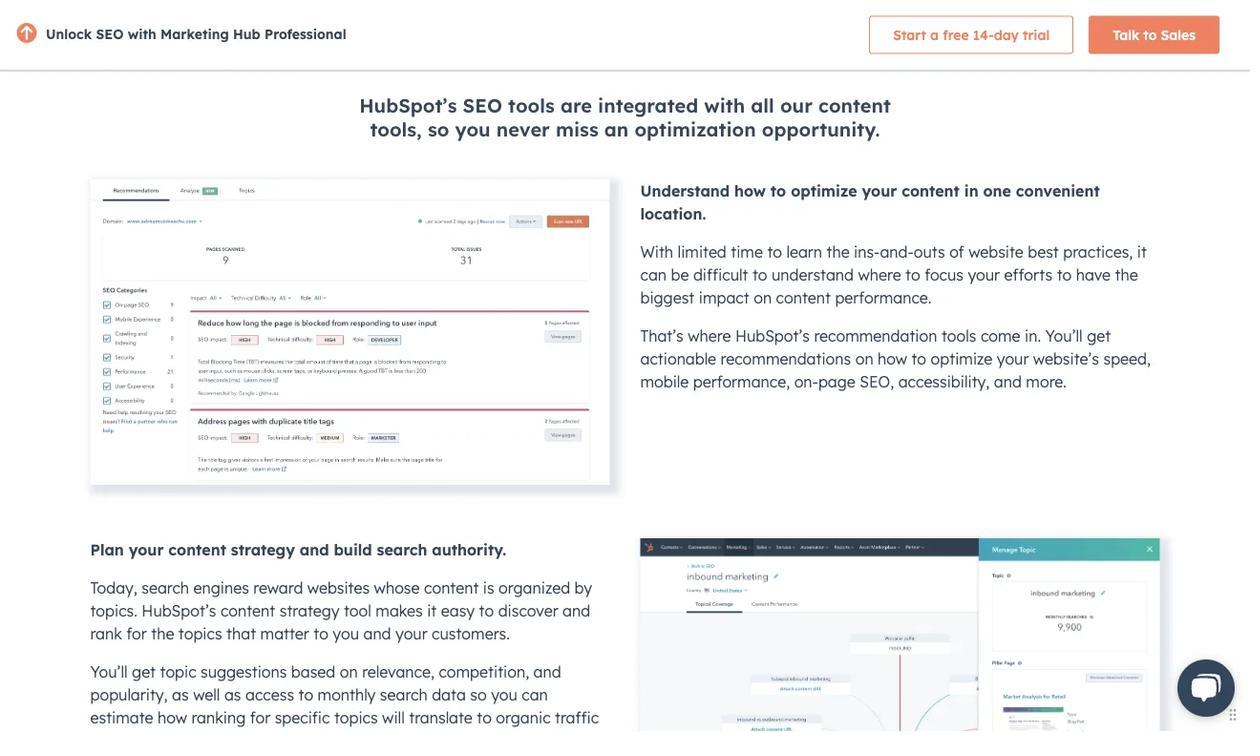 Task type: locate. For each thing, give the bounding box(es) containing it.
content right our
[[819, 94, 891, 118]]

1 vertical spatial get
[[132, 663, 156, 682]]

0 vertical spatial with
[[128, 26, 156, 43]]

seo inside hubspot's seo tools are integrated with all our content tools, so you never miss an optimization opportunity.
[[463, 94, 503, 118]]

get up popularity,
[[132, 663, 156, 682]]

search right today, on the left bottom of the page
[[142, 579, 189, 598]]

to up create
[[477, 709, 492, 728]]

hubspot's inside today, search engines reward websites whose content is organized by topics. hubspot's content strategy tool makes it easy to discover and rank for the topics that matter to you and your customers.
[[142, 602, 216, 621]]

1 horizontal spatial as
[[224, 686, 241, 705]]

you'll up website's
[[1046, 327, 1083, 346]]

0 vertical spatial you'll
[[1046, 327, 1083, 346]]

can up organic
[[522, 686, 548, 705]]

where inside 'with limited time to learn the ins-and-outs of website best practices, it can be difficult to understand where to focus your efforts to have the biggest impact on content performance.'
[[858, 266, 902, 285]]

difficult
[[694, 266, 749, 285]]

topics
[[179, 625, 222, 644], [334, 709, 378, 728]]

for down access
[[250, 709, 271, 728]]

your
[[862, 182, 897, 201], [968, 266, 1000, 285], [997, 350, 1029, 369], [129, 541, 164, 560], [396, 625, 428, 644]]

customers.
[[432, 625, 510, 644]]

seo for hubspot's
[[463, 94, 503, 118]]

0 horizontal spatial it
[[427, 602, 437, 621]]

that's
[[641, 327, 684, 346]]

be
[[671, 266, 689, 285]]

tools inside you'll get topic suggestions based on relevance, competition, and popularity, as well as access to monthly search data so you can estimate how ranking for specific topics will translate to organic traffic gains. then, use hubspot's integrated content tools to create clusters
[[426, 732, 461, 733]]

location.
[[641, 204, 706, 224]]

topic
[[160, 663, 196, 682]]

competition,
[[439, 663, 529, 682]]

focus
[[925, 266, 964, 285]]

content inside you'll get topic suggestions based on relevance, competition, and popularity, as well as access to monthly search data so you can estimate how ranking for specific topics will translate to organic traffic gains. then, use hubspot's integrated content tools to create clusters
[[367, 732, 422, 733]]

2 horizontal spatial how
[[878, 350, 908, 369]]

understand
[[772, 266, 854, 285]]

1 vertical spatial optimize
[[931, 350, 993, 369]]

so inside you'll get topic suggestions based on relevance, competition, and popularity, as well as access to monthly search data so you can estimate how ranking for specific topics will translate to organic traffic gains. then, use hubspot's integrated content tools to create clusters
[[470, 686, 487, 705]]

the right have
[[1116, 266, 1139, 285]]

0 horizontal spatial integrated
[[288, 732, 363, 733]]

get inside you'll get topic suggestions based on relevance, competition, and popularity, as well as access to monthly search data so you can estimate how ranking for specific topics will translate to organic traffic gains. then, use hubspot's integrated content tools to create clusters
[[132, 663, 156, 682]]

learn
[[787, 243, 823, 262]]

rank
[[90, 625, 122, 644]]

you up organic
[[491, 686, 518, 705]]

on
[[754, 289, 772, 308], [856, 350, 874, 369], [340, 663, 358, 682]]

can inside you'll get topic suggestions based on relevance, competition, and popularity, as well as access to monthly search data so you can estimate how ranking for specific topics will translate to organic traffic gains. then, use hubspot's integrated content tools to create clusters
[[522, 686, 548, 705]]

websites
[[307, 579, 370, 598]]

to down is
[[479, 602, 494, 621]]

never
[[497, 118, 550, 141]]

with
[[128, 26, 156, 43], [704, 94, 745, 118]]

website
[[969, 243, 1024, 262]]

2 horizontal spatial the
[[1116, 266, 1139, 285]]

the left ins-
[[827, 243, 850, 262]]

the inside today, search engines reward websites whose content is organized by topics. hubspot's content strategy tool makes it easy to discover and rank for the topics that matter to you and your customers.
[[151, 625, 174, 644]]

to right 'talk'
[[1144, 26, 1158, 43]]

authority.
[[432, 541, 507, 560]]

0 horizontal spatial so
[[428, 118, 449, 141]]

optimize down opportunity.
[[791, 182, 858, 201]]

0 horizontal spatial as
[[172, 686, 189, 705]]

to down opportunity.
[[771, 182, 787, 201]]

your down makes
[[396, 625, 428, 644]]

organized
[[499, 579, 570, 598]]

of
[[950, 243, 965, 262]]

that's where hubspot's recommendation tools come in. you'll get actionable recommendations on how to optimize your website's speed, mobile performance, on-page seo, accessibility, and more.
[[641, 327, 1151, 392]]

it inside today, search engines reward websites whose content is organized by topics. hubspot's content strategy tool makes it easy to discover and rank for the topics that matter to you and your customers.
[[427, 602, 437, 621]]

0 vertical spatial for
[[126, 625, 147, 644]]

is
[[483, 579, 495, 598]]

you'll up popularity,
[[90, 663, 128, 682]]

0 horizontal spatial for
[[126, 625, 147, 644]]

optimize up accessibility,
[[931, 350, 993, 369]]

on up the "monthly"
[[340, 663, 358, 682]]

0 vertical spatial integrated
[[598, 94, 699, 118]]

0 horizontal spatial you
[[333, 625, 359, 644]]

0 vertical spatial tools
[[508, 94, 555, 118]]

seo for unlock
[[96, 26, 124, 43]]

0 vertical spatial where
[[858, 266, 902, 285]]

your up ins-
[[862, 182, 897, 201]]

1 vertical spatial how
[[878, 350, 908, 369]]

1 horizontal spatial so
[[470, 686, 487, 705]]

1 horizontal spatial how
[[735, 182, 766, 201]]

0 horizontal spatial can
[[522, 686, 548, 705]]

1 vertical spatial so
[[470, 686, 487, 705]]

practices,
[[1064, 243, 1133, 262]]

0 vertical spatial optimize
[[791, 182, 858, 201]]

topics down the "monthly"
[[334, 709, 378, 728]]

get up speed,
[[1087, 327, 1111, 346]]

and up organic
[[534, 663, 562, 682]]

content
[[819, 94, 891, 118], [902, 182, 960, 201], [776, 289, 831, 308], [168, 541, 226, 560], [424, 579, 479, 598], [221, 602, 275, 621], [367, 732, 422, 733]]

it right the practices,
[[1138, 243, 1147, 262]]

2 horizontal spatial tools
[[942, 327, 977, 346]]

you left never
[[455, 118, 491, 141]]

that
[[227, 625, 256, 644]]

to inside 'understand how to optimize your content in one convenient location.'
[[771, 182, 787, 201]]

where up performance.
[[858, 266, 902, 285]]

0 horizontal spatial where
[[688, 327, 731, 346]]

website's
[[1034, 350, 1100, 369]]

1 vertical spatial tools
[[942, 327, 977, 346]]

can inside 'with limited time to learn the ins-and-outs of website best practices, it can be difficult to understand where to focus your efforts to have the biggest impact on content performance.'
[[641, 266, 667, 285]]

get
[[1087, 327, 1111, 346], [132, 663, 156, 682]]

1 horizontal spatial for
[[250, 709, 271, 728]]

today, search engines reward websites whose content is organized by topics. hubspot's content strategy tool makes it easy to discover and rank for the topics that matter to you and your customers.
[[90, 579, 592, 644]]

seo right tools,
[[463, 94, 503, 118]]

seo,
[[860, 373, 894, 392]]

1 vertical spatial for
[[250, 709, 271, 728]]

0 vertical spatial on
[[754, 289, 772, 308]]

1 horizontal spatial you
[[455, 118, 491, 141]]

content left in
[[902, 182, 960, 201]]

miss
[[556, 118, 599, 141]]

search down relevance,
[[380, 686, 428, 705]]

0 vertical spatial how
[[735, 182, 766, 201]]

tools left are
[[508, 94, 555, 118]]

an
[[605, 118, 629, 141]]

with left marketing
[[128, 26, 156, 43]]

2 vertical spatial how
[[158, 709, 187, 728]]

topics inside today, search engines reward websites whose content is organized by topics. hubspot's content strategy tool makes it easy to discover and rank for the topics that matter to you and your customers.
[[179, 625, 222, 644]]

to down time
[[753, 266, 768, 285]]

search up whose
[[377, 541, 428, 560]]

you'll inside you'll get topic suggestions based on relevance, competition, and popularity, as well as access to monthly search data so you can estimate how ranking for specific topics will translate to organic traffic gains. then, use hubspot's integrated content tools to create clusters
[[90, 663, 128, 682]]

1 horizontal spatial you'll
[[1046, 327, 1083, 346]]

the
[[827, 243, 850, 262], [1116, 266, 1139, 285], [151, 625, 174, 644]]

0 vertical spatial so
[[428, 118, 449, 141]]

1 vertical spatial you'll
[[90, 663, 128, 682]]

content down understand
[[776, 289, 831, 308]]

2 vertical spatial you
[[491, 686, 518, 705]]

1 vertical spatial on
[[856, 350, 874, 369]]

0 horizontal spatial optimize
[[791, 182, 858, 201]]

on inside that's where hubspot's recommendation tools come in. you'll get actionable recommendations on how to optimize your website's speed, mobile performance, on-page seo, accessibility, and more.
[[856, 350, 874, 369]]

0 horizontal spatial how
[[158, 709, 187, 728]]

biggest
[[641, 289, 695, 308]]

tools down translate
[[426, 732, 461, 733]]

0 vertical spatial seo
[[96, 26, 124, 43]]

integrated down specific
[[288, 732, 363, 733]]

on down recommendation
[[856, 350, 874, 369]]

data
[[432, 686, 466, 705]]

0 horizontal spatial topics
[[179, 625, 222, 644]]

it left easy
[[427, 602, 437, 621]]

strategy
[[231, 541, 295, 560], [280, 602, 340, 621]]

1 horizontal spatial on
[[754, 289, 772, 308]]

you down the tool
[[333, 625, 359, 644]]

1 horizontal spatial with
[[704, 94, 745, 118]]

integrated right are
[[598, 94, 699, 118]]

integrated inside hubspot's seo tools are integrated with all our content tools, so you never miss an optimization opportunity.
[[598, 94, 699, 118]]

how up time
[[735, 182, 766, 201]]

to left create
[[465, 732, 480, 733]]

so down competition,
[[470, 686, 487, 705]]

1 vertical spatial search
[[142, 579, 189, 598]]

and inside you'll get topic suggestions based on relevance, competition, and popularity, as well as access to monthly search data so you can estimate how ranking for specific topics will translate to organic traffic gains. then, use hubspot's integrated content tools to create clusters
[[534, 663, 562, 682]]

time
[[731, 243, 763, 262]]

speed,
[[1104, 350, 1151, 369]]

0 vertical spatial get
[[1087, 327, 1111, 346]]

your inside 'with limited time to learn the ins-and-outs of website best practices, it can be difficult to understand where to focus your efforts to have the biggest impact on content performance.'
[[968, 266, 1000, 285]]

2 vertical spatial the
[[151, 625, 174, 644]]

tools left come
[[942, 327, 977, 346]]

chat widget region
[[1147, 641, 1251, 733]]

unlock
[[46, 26, 92, 43]]

on right impact
[[754, 289, 772, 308]]

have
[[1077, 266, 1111, 285]]

1 horizontal spatial tools
[[508, 94, 555, 118]]

where up actionable
[[688, 327, 731, 346]]

to up accessibility,
[[912, 350, 927, 369]]

1 horizontal spatial topics
[[334, 709, 378, 728]]

2 vertical spatial search
[[380, 686, 428, 705]]

0 vertical spatial it
[[1138, 243, 1147, 262]]

hubspot's inside you'll get topic suggestions based on relevance, competition, and popularity, as well as access to monthly search data so you can estimate how ranking for specific topics will translate to organic traffic gains. then, use hubspot's integrated content tools to create clusters
[[209, 732, 284, 733]]

your down website
[[968, 266, 1000, 285]]

and left more. on the right bottom of the page
[[994, 373, 1022, 392]]

topics left that
[[179, 625, 222, 644]]

hubspot's inside that's where hubspot's recommendation tools come in. you'll get actionable recommendations on how to optimize your website's speed, mobile performance, on-page seo, accessibility, and more.
[[736, 327, 810, 346]]

can
[[641, 266, 667, 285], [522, 686, 548, 705]]

2 vertical spatial on
[[340, 663, 358, 682]]

you
[[455, 118, 491, 141], [333, 625, 359, 644], [491, 686, 518, 705]]

2 vertical spatial tools
[[426, 732, 461, 733]]

start
[[893, 26, 927, 43]]

hubspot's
[[359, 94, 457, 118], [736, 327, 810, 346], [142, 602, 216, 621], [209, 732, 284, 733]]

tools
[[508, 94, 555, 118], [942, 327, 977, 346], [426, 732, 461, 733]]

content up that
[[221, 602, 275, 621]]

the up topic
[[151, 625, 174, 644]]

2 horizontal spatial you
[[491, 686, 518, 705]]

for
[[126, 625, 147, 644], [250, 709, 271, 728]]

search
[[377, 541, 428, 560], [142, 579, 189, 598], [380, 686, 428, 705]]

to down and-
[[906, 266, 921, 285]]

for right rank
[[126, 625, 147, 644]]

0 horizontal spatial tools
[[426, 732, 461, 733]]

so inside hubspot's seo tools are integrated with all our content tools, so you never miss an optimization opportunity.
[[428, 118, 449, 141]]

1 horizontal spatial integrated
[[598, 94, 699, 118]]

strategy up matter
[[280, 602, 340, 621]]

1 vertical spatial integrated
[[288, 732, 363, 733]]

1 vertical spatial with
[[704, 94, 745, 118]]

0 horizontal spatial seo
[[96, 26, 124, 43]]

0 horizontal spatial get
[[132, 663, 156, 682]]

efforts
[[1005, 266, 1053, 285]]

seo right the unlock
[[96, 26, 124, 43]]

to up specific
[[299, 686, 313, 705]]

1 vertical spatial you
[[333, 625, 359, 644]]

build
[[334, 541, 372, 560]]

0 vertical spatial you
[[455, 118, 491, 141]]

0 horizontal spatial you'll
[[90, 663, 128, 682]]

you'll inside that's where hubspot's recommendation tools come in. you'll get actionable recommendations on how to optimize your website's speed, mobile performance, on-page seo, accessibility, and more.
[[1046, 327, 1083, 346]]

content down will
[[367, 732, 422, 733]]

0 vertical spatial search
[[377, 541, 428, 560]]

unlock seo with marketing hub professional
[[46, 26, 347, 43]]

0 vertical spatial can
[[641, 266, 667, 285]]

performance,
[[693, 373, 790, 392]]

your inside today, search engines reward websites whose content is organized by topics. hubspot's content strategy tool makes it easy to discover and rank for the topics that matter to you and your customers.
[[396, 625, 428, 644]]

0 horizontal spatial on
[[340, 663, 358, 682]]

1 horizontal spatial get
[[1087, 327, 1111, 346]]

hubspot's seo tools are integrated with all our content tools, so you never miss an optimization opportunity.
[[359, 94, 891, 141]]

with left all
[[704, 94, 745, 118]]

1 horizontal spatial can
[[641, 266, 667, 285]]

impact
[[699, 289, 750, 308]]

1 horizontal spatial where
[[858, 266, 902, 285]]

1 vertical spatial it
[[427, 602, 437, 621]]

organic
[[496, 709, 551, 728]]

1 vertical spatial can
[[522, 686, 548, 705]]

1 horizontal spatial optimize
[[931, 350, 993, 369]]

whose
[[374, 579, 420, 598]]

with inside hubspot's seo tools are integrated with all our content tools, so you never miss an optimization opportunity.
[[704, 94, 745, 118]]

2 horizontal spatial on
[[856, 350, 874, 369]]

your inside 'understand how to optimize your content in one convenient location.'
[[862, 182, 897, 201]]

so right tools,
[[428, 118, 449, 141]]

your down come
[[997, 350, 1029, 369]]

how inside 'understand how to optimize your content in one convenient location.'
[[735, 182, 766, 201]]

0 vertical spatial the
[[827, 243, 850, 262]]

a
[[931, 26, 939, 43]]

1 vertical spatial topics
[[334, 709, 378, 728]]

tools,
[[370, 118, 422, 141]]

as down suggestions
[[224, 686, 241, 705]]

gains.
[[90, 732, 133, 733]]

popularity,
[[90, 686, 168, 705]]

on inside you'll get topic suggestions based on relevance, competition, and popularity, as well as access to monthly search data so you can estimate how ranking for specific topics will translate to organic traffic gains. then, use hubspot's integrated content tools to create clusters
[[340, 663, 358, 682]]

2 as from the left
[[224, 686, 241, 705]]

strategy up 'reward'
[[231, 541, 295, 560]]

you inside hubspot's seo tools are integrated with all our content tools, so you never miss an optimization opportunity.
[[455, 118, 491, 141]]

content inside hubspot's seo tools are integrated with all our content tools, so you never miss an optimization opportunity.
[[819, 94, 891, 118]]

content up the engines
[[168, 541, 226, 560]]

how up then,
[[158, 709, 187, 728]]

1 vertical spatial where
[[688, 327, 731, 346]]

1 horizontal spatial seo
[[463, 94, 503, 118]]

estimate
[[90, 709, 153, 728]]

1 horizontal spatial it
[[1138, 243, 1147, 262]]

as down topic
[[172, 686, 189, 705]]

1 vertical spatial strategy
[[280, 602, 340, 621]]

how up "seo,"
[[878, 350, 908, 369]]

0 vertical spatial topics
[[179, 625, 222, 644]]

it inside 'with limited time to learn the ins-and-outs of website best practices, it can be difficult to understand where to focus your efforts to have the biggest impact on content performance.'
[[1138, 243, 1147, 262]]

can down with
[[641, 266, 667, 285]]

0 horizontal spatial the
[[151, 625, 174, 644]]

1 vertical spatial seo
[[463, 94, 503, 118]]

your right plan at left
[[129, 541, 164, 560]]

our
[[781, 94, 813, 118]]

where
[[858, 266, 902, 285], [688, 327, 731, 346]]



Task type: vqa. For each thing, say whether or not it's contained in the screenshot.
first Press to sort. image from left
no



Task type: describe. For each thing, give the bounding box(es) containing it.
your inside that's where hubspot's recommendation tools come in. you'll get actionable recommendations on how to optimize your website's speed, mobile performance, on-page seo, accessibility, and more.
[[997, 350, 1029, 369]]

monthly
[[318, 686, 376, 705]]

create
[[485, 732, 530, 733]]

and left the build at left bottom
[[300, 541, 329, 560]]

optimize inside 'understand how to optimize your content in one convenient location.'
[[791, 182, 858, 201]]

ranking
[[192, 709, 246, 728]]

performance.
[[835, 289, 932, 308]]

plan
[[90, 541, 124, 560]]

strategy inside today, search engines reward websites whose content is organized by topics. hubspot's content strategy tool makes it easy to discover and rank for the topics that matter to you and your customers.
[[280, 602, 340, 621]]

optimize inside that's where hubspot's recommendation tools come in. you'll get actionable recommendations on how to optimize your website's speed, mobile performance, on-page seo, accessibility, and more.
[[931, 350, 993, 369]]

tool
[[344, 602, 372, 621]]

for inside you'll get topic suggestions based on relevance, competition, and popularity, as well as access to monthly search data so you can estimate how ranking for specific topics will translate to organic traffic gains. then, use hubspot's integrated content tools to create clusters
[[250, 709, 271, 728]]

tools inside that's where hubspot's recommendation tools come in. you'll get actionable recommendations on how to optimize your website's speed, mobile performance, on-page seo, accessibility, and more.
[[942, 327, 977, 346]]

hub
[[233, 26, 261, 43]]

and down by
[[563, 602, 591, 621]]

tools inside hubspot's seo tools are integrated with all our content tools, so you never miss an optimization opportunity.
[[508, 94, 555, 118]]

more.
[[1027, 373, 1067, 392]]

get inside that's where hubspot's recommendation tools come in. you'll get actionable recommendations on how to optimize your website's speed, mobile performance, on-page seo, accessibility, and more.
[[1087, 327, 1111, 346]]

marketing
[[161, 26, 229, 43]]

content inside 'understand how to optimize your content in one convenient location.'
[[902, 182, 960, 201]]

by
[[575, 579, 592, 598]]

talk to sales
[[1113, 26, 1196, 43]]

limited
[[678, 243, 727, 262]]

sales
[[1161, 26, 1196, 43]]

where inside that's where hubspot's recommendation tools come in. you'll get actionable recommendations on how to optimize your website's speed, mobile performance, on-page seo, accessibility, and more.
[[688, 327, 731, 346]]

are
[[561, 94, 592, 118]]

to right matter
[[314, 625, 329, 644]]

then,
[[137, 732, 176, 733]]

reward
[[253, 579, 303, 598]]

based
[[291, 663, 336, 682]]

hubspot's inside hubspot's seo tools are integrated with all our content tools, so you never miss an optimization opportunity.
[[359, 94, 457, 118]]

talk
[[1113, 26, 1140, 43]]

understand
[[641, 182, 730, 201]]

in.
[[1025, 327, 1042, 346]]

relevance,
[[362, 663, 435, 682]]

to right time
[[768, 243, 783, 262]]

use
[[180, 732, 205, 733]]

recommendation
[[814, 327, 938, 346]]

content up easy
[[424, 579, 479, 598]]

translate
[[409, 709, 473, 728]]

with
[[641, 243, 674, 262]]

come
[[981, 327, 1021, 346]]

opportunity.
[[762, 118, 880, 141]]

and-
[[880, 243, 914, 262]]

with limited time to learn the ins-and-outs of website best practices, it can be difficult to understand where to focus your efforts to have the biggest impact on content performance.
[[641, 243, 1147, 308]]

content inside 'with limited time to learn the ins-and-outs of website best practices, it can be difficult to understand where to focus your efforts to have the biggest impact on content performance.'
[[776, 289, 831, 308]]

access
[[246, 686, 294, 705]]

traffic
[[555, 709, 599, 728]]

you inside you'll get topic suggestions based on relevance, competition, and popularity, as well as access to monthly search data so you can estimate how ranking for specific topics will translate to organic traffic gains. then, use hubspot's integrated content tools to create clusters
[[491, 686, 518, 705]]

best
[[1028, 243, 1059, 262]]

and inside that's where hubspot's recommendation tools come in. you'll get actionable recommendations on how to optimize your website's speed, mobile performance, on-page seo, accessibility, and more.
[[994, 373, 1022, 392]]

actionable
[[641, 350, 717, 369]]

discover
[[498, 602, 559, 621]]

ins-
[[854, 243, 880, 262]]

will
[[382, 709, 405, 728]]

to left have
[[1057, 266, 1072, 285]]

for inside today, search engines reward websites whose content is organized by topics. hubspot's content strategy tool makes it easy to discover and rank for the topics that matter to you and your customers.
[[126, 625, 147, 644]]

0 vertical spatial strategy
[[231, 541, 295, 560]]

engines
[[194, 579, 249, 598]]

matter
[[260, 625, 309, 644]]

page
[[819, 373, 856, 392]]

well
[[193, 686, 220, 705]]

on inside 'with limited time to learn the ins-and-outs of website best practices, it can be difficult to understand where to focus your efforts to have the biggest impact on content performance.'
[[754, 289, 772, 308]]

0 horizontal spatial with
[[128, 26, 156, 43]]

suggestions
[[201, 663, 287, 682]]

1 horizontal spatial the
[[827, 243, 850, 262]]

understand how to optimize your content in one convenient location.
[[641, 182, 1100, 224]]

day
[[994, 26, 1019, 43]]

specific
[[275, 709, 330, 728]]

14-
[[973, 26, 994, 43]]

mobile
[[641, 373, 689, 392]]

you inside today, search engines reward websites whose content is organized by topics. hubspot's content strategy tool makes it easy to discover and rank for the topics that matter to you and your customers.
[[333, 625, 359, 644]]

to inside talk to sales button
[[1144, 26, 1158, 43]]

recommendations
[[721, 350, 852, 369]]

today,
[[90, 579, 137, 598]]

topics inside you'll get topic suggestions based on relevance, competition, and popularity, as well as access to monthly search data so you can estimate how ranking for specific topics will translate to organic traffic gains. then, use hubspot's integrated content tools to create clusters
[[334, 709, 378, 728]]

and down the tool
[[364, 625, 391, 644]]

integrated inside you'll get topic suggestions based on relevance, competition, and popularity, as well as access to monthly search data so you can estimate how ranking for specific topics will translate to organic traffic gains. then, use hubspot's integrated content tools to create clusters
[[288, 732, 363, 733]]

how inside you'll get topic suggestions based on relevance, competition, and popularity, as well as access to monthly search data so you can estimate how ranking for specific topics will translate to organic traffic gains. then, use hubspot's integrated content tools to create clusters
[[158, 709, 187, 728]]

to inside that's where hubspot's recommendation tools come in. you'll get actionable recommendations on how to optimize your website's speed, mobile performance, on-page seo, accessibility, and more.
[[912, 350, 927, 369]]

talk to sales button
[[1089, 16, 1220, 54]]

trial
[[1023, 26, 1050, 43]]

optimization
[[635, 118, 756, 141]]

outs
[[914, 243, 946, 262]]

in
[[965, 182, 979, 201]]

convenient
[[1016, 182, 1100, 201]]

1 vertical spatial the
[[1116, 266, 1139, 285]]

easy
[[441, 602, 475, 621]]

plan your content strategy and build search authority.
[[90, 541, 507, 560]]

all
[[751, 94, 775, 118]]

start a free 14-day trial button
[[870, 16, 1074, 54]]

1 as from the left
[[172, 686, 189, 705]]

you'll get topic suggestions based on relevance, competition, and popularity, as well as access to monthly search data so you can estimate how ranking for specific topics will translate to organic traffic gains. then, use hubspot's integrated content tools to create clusters
[[90, 663, 608, 733]]

search inside you'll get topic suggestions based on relevance, competition, and popularity, as well as access to monthly search data so you can estimate how ranking for specific topics will translate to organic traffic gains. then, use hubspot's integrated content tools to create clusters
[[380, 686, 428, 705]]

makes
[[376, 602, 423, 621]]

on-
[[795, 373, 819, 392]]

search inside today, search engines reward websites whose content is organized by topics. hubspot's content strategy tool makes it easy to discover and rank for the topics that matter to you and your customers.
[[142, 579, 189, 598]]

topics.
[[90, 602, 137, 621]]

how inside that's where hubspot's recommendation tools come in. you'll get actionable recommendations on how to optimize your website's speed, mobile performance, on-page seo, accessibility, and more.
[[878, 350, 908, 369]]

free
[[943, 26, 969, 43]]

accessibility,
[[899, 373, 990, 392]]



